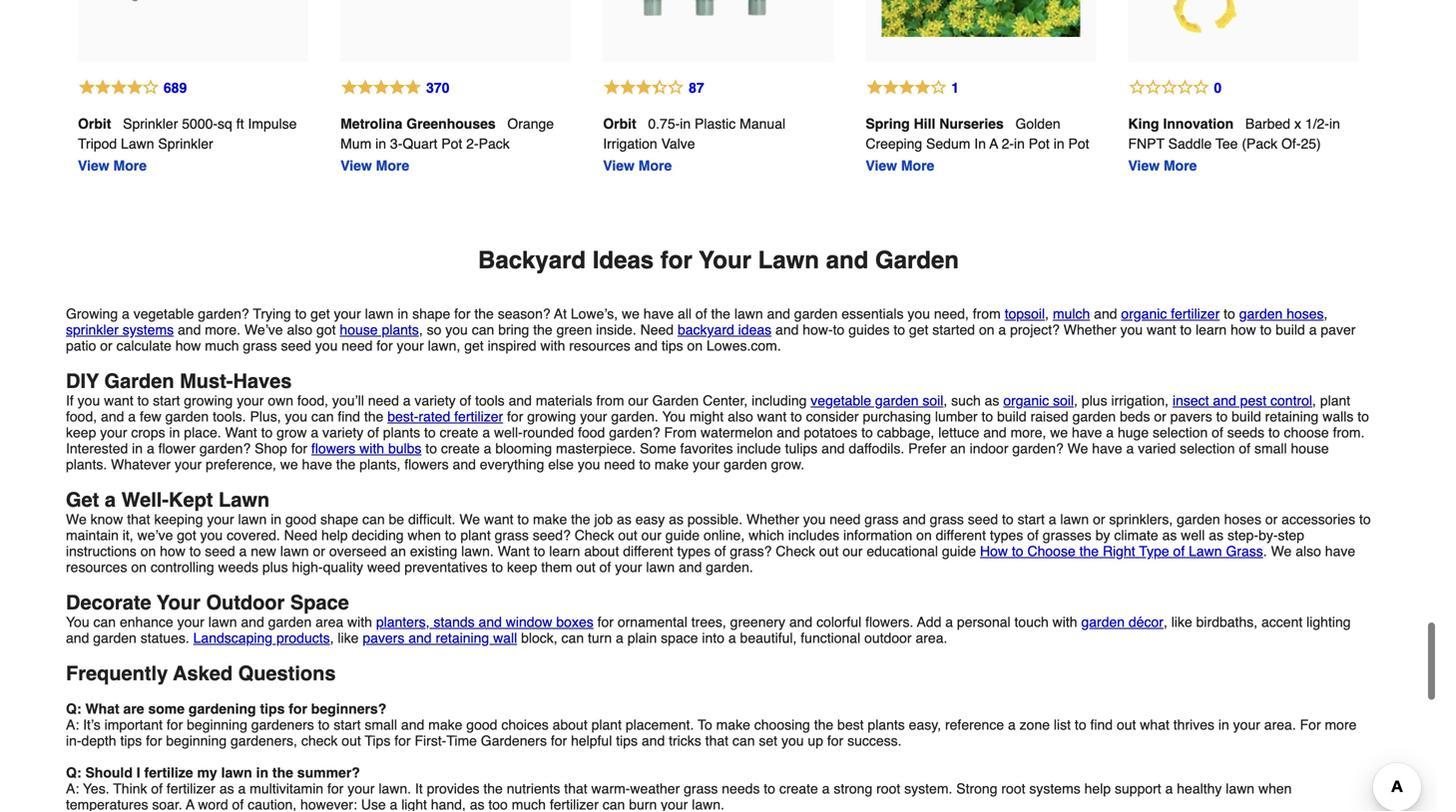 Task type: vqa. For each thing, say whether or not it's contained in the screenshot.
the Prefer on the bottom of the page
yes



Task type: locate. For each thing, give the bounding box(es) containing it.
pavers up varied
[[1171, 409, 1213, 425]]

0 vertical spatial small
[[1255, 441, 1287, 457]]

the left plants,
[[336, 457, 356, 473]]

plants inside growing a vegetable garden? trying to get your lawn in shape for the season? at lowe's, we have all of the lawn and garden essentials you need, from topsoil , mulch and organic fertilizer to garden hoses , sprinkler systems and more. we've also got house plants , so you can bring the green inside. need backyard ideas
[[382, 322, 419, 338]]

plant up from.
[[1320, 393, 1351, 409]]

soil left 'such'
[[923, 393, 944, 409]]

and inside the . we also have resources on controlling weeds plus high-quality weed preventatives to keep them out of your lawn and garden.
[[679, 560, 702, 576]]

0 vertical spatial house
[[340, 322, 378, 338]]

view more
[[78, 158, 147, 174], [341, 158, 409, 174], [603, 158, 672, 174], [866, 158, 935, 174], [1128, 158, 1197, 174]]

0 horizontal spatial seed
[[205, 544, 235, 560]]

garden? inside for growing your garden. you might also want to consider purchasing lumber to build raised garden beds or pavers to build retaining walls to keep your crops in place. want to grow a variety of plants to create a well-rounded food garden? from watermelon and potatoes to cabbage, lettuce and more, we have a huge selection of seeds to choose from.
[[609, 425, 660, 441]]

crops
[[131, 425, 165, 441]]

variety left tools at left
[[415, 393, 456, 409]]

keep
[[66, 425, 96, 441], [507, 560, 537, 576]]

3 more from the left
[[639, 158, 672, 174]]

2 horizontal spatial that
[[705, 733, 729, 749]]

2 view more button from the left
[[341, 156, 409, 176]]

0 horizontal spatial variety
[[322, 425, 364, 441]]

1 2- from the left
[[466, 136, 479, 152]]

pot
[[441, 136, 462, 152], [1029, 136, 1050, 152], [1069, 136, 1090, 152]]

you inside for growing your garden. you might also want to consider purchasing lumber to build raised garden beds or pavers to build retaining walls to keep your crops in place. want to grow a variety of plants to create a well-rounded food garden? from watermelon and potatoes to cabbage, lettuce and more, we have a huge selection of seeds to choose from.
[[662, 409, 686, 425]]

paver
[[1321, 322, 1356, 338]]

need left all at the left top of the page
[[640, 322, 674, 338]]

get right lawn,
[[464, 338, 484, 354]]

much inside q: should i fertilize my lawn in the summer? a: yes. think of fertilizer as a multivitamin for your lawn. it provides the nutrients that warm-weather grass needs to create a strong root system. strong root systems help support a healthy lawn when temperatures soar. a word of caution, however: use a light hand, as too much fertilizer can burn your lawn.
[[512, 797, 546, 812]]

lawn. right existing
[[461, 544, 494, 560]]

view down tripod
[[78, 158, 109, 174]]

0 horizontal spatial an
[[391, 544, 406, 560]]

have left all at the left top of the page
[[644, 306, 674, 322]]

1 horizontal spatial seed
[[281, 338, 311, 354]]

step
[[1278, 528, 1305, 544]]

project?
[[1010, 322, 1060, 338]]

need inside and how-to guides to get started on a project? whether you want to learn how to build a paver patio or calculate how much grass seed you need for your lawn, get inspired with resources and tips on lowes.com.
[[342, 338, 373, 354]]

1 horizontal spatial help
[[1085, 781, 1111, 797]]

your inside growing a vegetable garden? trying to get your lawn in shape for the season? at lowe's, we have all of the lawn and garden essentials you need, from topsoil , mulch and organic fertilizer to garden hoses , sprinkler systems and more. we've also got house plants , so you can bring the green inside. need backyard ideas
[[334, 306, 361, 322]]

and inside we know that keeping your lawn in good shape can be difficult. we want to make the job as easy as possible. whether you need grass and grass seed to start a lawn or sprinklers, garden hoses or accessories to maintain it, we've got you covered. need help deciding when to plant grass seed? check out our guide online, which includes information on different types of grasses by climate as well as step-by-step instructions on how to seed a new lawn or overseed an existing lawn. want to learn about different types of grass? check out our educational guide
[[903, 512, 926, 528]]

choose
[[1028, 544, 1076, 560]]

also inside growing a vegetable garden? trying to get your lawn in shape for the season? at lowe's, we have all of the lawn and garden essentials you need, from topsoil , mulch and organic fertilizer to garden hoses , sprinkler systems and more. we've also got house plants , so you can bring the green inside. need backyard ideas
[[287, 322, 313, 338]]

1 horizontal spatial soil
[[1053, 393, 1074, 409]]

inspired
[[488, 338, 537, 354]]

that left warm-
[[564, 781, 588, 797]]

shape
[[412, 306, 450, 322], [320, 512, 359, 528]]

0 horizontal spatial house
[[340, 322, 378, 338]]

got left house plants link
[[316, 322, 336, 338]]

we inside the . we also have resources on controlling weeds plus high-quality weed preventatives to keep them out of your lawn and garden.
[[1271, 544, 1292, 560]]

best
[[838, 717, 864, 733]]

1 vertical spatial about
[[553, 717, 588, 733]]

lawn inside 'sprinkler 5000-sq ft impulse tripod lawn sprinkler'
[[121, 136, 154, 152]]

0 horizontal spatial keep
[[66, 425, 96, 441]]

4 view more button from the left
[[866, 156, 935, 176]]

have down 'beds'
[[1092, 441, 1123, 457]]

want inside for growing your garden. you might also want to consider purchasing lumber to build raised garden beds or pavers to build retaining walls to keep your crops in place. want to grow a variety of plants to create a well-rounded food garden? from watermelon and potatoes to cabbage, lettuce and more, we have a huge selection of seeds to choose from.
[[225, 425, 257, 441]]

root
[[877, 781, 901, 797], [1002, 781, 1026, 797]]

how inside we know that keeping your lawn in good shape can be difficult. we want to make the job as easy as possible. whether you need grass and grass seed to start a lawn or sprinklers, garden hoses or accessories to maintain it, we've got you covered. need help deciding when to plant grass seed? check out our guide online, which includes information on different types of grasses by climate as well as step-by-step instructions on how to seed a new lawn or overseed an existing lawn. want to learn about different types of grass? check out our educational guide
[[160, 544, 186, 560]]

0 horizontal spatial plant
[[461, 528, 491, 544]]

create inside to create a blooming masterpiece. some favorites include tulips and daffodils. prefer an indoor garden? we have a varied selection of small house plants. whatever your preference, we have the plants, flowers and everything else you need to make your garden grow.
[[441, 441, 480, 457]]

1 horizontal spatial plant
[[592, 717, 622, 733]]

1 a: from the top
[[66, 717, 79, 733]]

1 horizontal spatial check
[[776, 544, 816, 560]]

0 vertical spatial variety
[[415, 393, 456, 409]]

1 horizontal spatial an
[[950, 441, 966, 457]]

outdoor
[[206, 592, 285, 615]]

or
[[100, 338, 113, 354], [1154, 409, 1167, 425], [1093, 512, 1106, 528], [1266, 512, 1278, 528], [313, 544, 325, 560]]

0 vertical spatial systems
[[123, 322, 174, 338]]

more
[[113, 158, 147, 174], [376, 158, 409, 174], [639, 158, 672, 174], [901, 158, 935, 174], [1164, 158, 1197, 174]]

a right in
[[990, 136, 998, 152]]

we right .
[[1271, 544, 1292, 560]]

small
[[1255, 441, 1287, 457], [365, 717, 397, 733]]

essentials
[[842, 306, 904, 322]]

an down be
[[391, 544, 406, 560]]

planters, stands and window boxes link
[[376, 615, 594, 630]]

2 horizontal spatial pot
[[1069, 136, 1090, 152]]

your inside the . we also have resources on controlling weeds plus high-quality weed preventatives to keep them out of your lawn and garden.
[[615, 560, 642, 576]]

find up the flowers with bulbs 'link'
[[338, 409, 360, 425]]

as left well
[[1163, 528, 1177, 544]]

3 pot from the left
[[1069, 136, 1090, 152]]

2 horizontal spatial lawn.
[[692, 797, 725, 812]]

reference
[[945, 717, 1004, 733]]

overseed
[[329, 544, 387, 560]]

lawn up new
[[238, 512, 267, 528]]

get
[[311, 306, 330, 322], [909, 322, 929, 338], [464, 338, 484, 354]]

0 vertical spatial whether
[[1064, 322, 1117, 338]]

you inside q: what are some gardening tips for beginners? a: it's important for beginning gardeners to start small and make good choices about plant placement. to make choosing the best plants easy, reference a zone list to find out what thrives in your area. for more in-depth tips for beginning gardeners, check out tips for first-time gardeners for helpful tips and tricks that can set you up for success.
[[782, 733, 804, 749]]

of right all at the left top of the page
[[696, 306, 707, 322]]

2 view from the left
[[341, 158, 372, 174]]

start up choose
[[1018, 512, 1045, 528]]

your left so
[[397, 338, 424, 354]]

q: inside q: what are some gardening tips for beginners? a: it's important for beginning gardeners to start small and make good choices about plant placement. to make choosing the best plants easy, reference a zone list to find out what thrives in your area. for more in-depth tips for beginning gardeners, check out tips for first-time gardeners for helpful tips and tricks that can set you up for success.
[[66, 701, 81, 717]]

view for barbed x 1/2-in fnpt saddle tee (pack of-25)
[[1128, 158, 1160, 174]]

create
[[440, 425, 479, 441], [441, 441, 480, 457], [779, 781, 818, 797]]

more for tripod
[[113, 158, 147, 174]]

small down pest
[[1255, 441, 1287, 457]]

1 horizontal spatial hoses
[[1287, 306, 1324, 322]]

0 horizontal spatial small
[[365, 717, 397, 733]]

sprinklers,
[[1109, 512, 1173, 528]]

1 vertical spatial much
[[512, 797, 546, 812]]

plants.
[[66, 457, 107, 473]]

1 horizontal spatial types
[[990, 528, 1024, 544]]

hoses up control
[[1287, 306, 1324, 322]]

of down insect and pest control link
[[1239, 441, 1251, 457]]

pavers
[[1171, 409, 1213, 425], [363, 630, 405, 646]]

2 pot from the left
[[1029, 136, 1050, 152]]

lawn left by
[[1061, 512, 1089, 528]]

types
[[990, 528, 1024, 544], [677, 544, 711, 560]]

hoses up grass
[[1224, 512, 1262, 528]]

0 vertical spatial retaining
[[1265, 409, 1319, 425]]

area. left for
[[1265, 717, 1296, 733]]

garden down 'watermelon'
[[724, 457, 767, 473]]

have inside growing a vegetable garden? trying to get your lawn in shape for the season? at lowe's, we have all of the lawn and garden essentials you need, from topsoil , mulch and organic fertilizer to garden hoses , sprinkler systems and more. we've also got house plants , so you can bring the green inside. need backyard ideas
[[644, 306, 674, 322]]

help left support
[[1085, 781, 1111, 797]]

orbit for 0.75-in plastic manual irrigation valve
[[603, 116, 637, 132]]

1 vertical spatial resources
[[66, 560, 127, 576]]

organic inside growing a vegetable garden? trying to get your lawn in shape for the season? at lowe's, we have all of the lawn and garden essentials you need, from topsoil , mulch and organic fertilizer to garden hoses , sprinkler systems and more. we've also got house plants , so you can bring the green inside. need backyard ideas
[[1121, 306, 1167, 322]]

grow
[[277, 425, 307, 441]]

a: left yes.
[[66, 781, 79, 797]]

fertilizer right rated
[[454, 409, 503, 425]]

can left bring
[[472, 322, 494, 338]]

that inside q: should i fertilize my lawn in the summer? a: yes. think of fertilizer as a multivitamin for your lawn. it provides the nutrients that warm-weather grass needs to create a strong root system. strong root systems help support a healthy lawn when temperatures soar. a word of caution, however: use a light hand, as too much fertilizer can burn your lawn.
[[564, 781, 588, 797]]

sprinkler
[[66, 322, 119, 338]]

watermelon
[[701, 425, 773, 441]]

to
[[295, 306, 307, 322], [1224, 306, 1236, 322], [833, 322, 845, 338], [894, 322, 905, 338], [1180, 322, 1192, 338], [1260, 322, 1272, 338], [137, 393, 149, 409], [791, 409, 802, 425], [982, 409, 993, 425], [1216, 409, 1228, 425], [1358, 409, 1369, 425], [261, 425, 273, 441], [424, 425, 436, 441], [862, 425, 873, 441], [1269, 425, 1280, 441], [426, 441, 437, 457], [639, 457, 651, 473], [518, 512, 529, 528], [1002, 512, 1014, 528], [1360, 512, 1371, 528], [445, 528, 457, 544], [189, 544, 201, 560], [534, 544, 545, 560], [1012, 544, 1024, 560], [492, 560, 503, 576], [318, 717, 330, 733], [1075, 717, 1087, 733], [764, 781, 776, 797]]

1 vertical spatial a:
[[66, 781, 79, 797]]

diy garden must-haves
[[66, 370, 292, 393]]

0 vertical spatial plant
[[1320, 393, 1351, 409]]

flowers.
[[866, 615, 914, 630]]

whether inside and how-to guides to get started on a project? whether you want to learn how to build a paver patio or calculate how much grass seed you need for your lawn, get inspired with resources and tips on lowes.com.
[[1064, 322, 1117, 338]]

information
[[844, 528, 913, 544]]

on right started
[[979, 322, 995, 338]]

0 vertical spatial we
[[622, 306, 640, 322]]

and how-to guides to get started on a project? whether you want to learn how to build a paver patio or calculate how much grass seed you need for your lawn, get inspired with resources and tips on lowes.com.
[[66, 322, 1356, 354]]

can inside we know that keeping your lawn in good shape can be difficult. we want to make the job as easy as possible. whether you need grass and grass seed to start a lawn or sprinklers, garden hoses or accessories to maintain it, we've got you covered. need help deciding when to plant grass seed? check out our guide online, which includes information on different types of grasses by climate as well as step-by-step instructions on how to seed a new lawn or overseed an existing lawn. want to learn about different types of grass? check out our educational guide
[[362, 512, 385, 528]]

your up growing a vegetable garden? trying to get your lawn in shape for the season? at lowe's, we have all of the lawn and garden essentials you need, from topsoil , mulch and organic fertilizer to garden hoses , sprinkler systems and more. we've also got house plants , so you can bring the green inside. need backyard ideas at top
[[699, 247, 752, 274]]

lawn right tripod
[[121, 136, 154, 152]]

add
[[917, 615, 942, 630]]

create down tools at left
[[440, 425, 479, 441]]

lawn. inside we know that keeping your lawn in good shape can be difficult. we want to make the job as easy as possible. whether you need grass and grass seed to start a lawn or sprinklers, garden hoses or accessories to maintain it, we've got you covered. need help deciding when to plant grass seed? check out our guide online, which includes information on different types of grasses by climate as well as step-by-step instructions on how to seed a new lawn or overseed an existing lawn. want to learn about different types of grass? check out our educational guide
[[461, 544, 494, 560]]

statues.
[[140, 630, 189, 646]]

find
[[338, 409, 360, 425], [1091, 717, 1113, 733]]

0 horizontal spatial 2-
[[466, 136, 479, 152]]

1 horizontal spatial garden.
[[706, 560, 753, 576]]

find inside , plant food, and a few garden tools. plus, you can find the
[[338, 409, 360, 425]]

on
[[979, 322, 995, 338], [687, 338, 703, 354], [917, 528, 932, 544], [140, 544, 156, 560], [131, 560, 147, 576]]

varied
[[1138, 441, 1176, 457]]

types down "possible." at the bottom
[[677, 544, 711, 560]]

1 horizontal spatial root
[[1002, 781, 1026, 797]]

more down saddle on the right of page
[[1164, 158, 1197, 174]]

1 view more button from the left
[[78, 156, 147, 176]]

3 view from the left
[[603, 158, 635, 174]]

manual
[[740, 116, 786, 132]]

garden. down 'online,'
[[706, 560, 753, 576]]

1 horizontal spatial also
[[728, 409, 753, 425]]

house up you'll
[[340, 322, 378, 338]]

greenery
[[730, 615, 786, 630]]

0 vertical spatial learn
[[1196, 322, 1227, 338]]

5 view more from the left
[[1128, 158, 1197, 174]]

golden
[[1016, 116, 1061, 132]]

growing inside for growing your garden. you might also want to consider purchasing lumber to build raised garden beds or pavers to build retaining walls to keep your crops in place. want to grow a variety of plants to create a well-rounded food garden? from watermelon and potatoes to cabbage, lettuce and more, we have a huge selection of seeds to choose from.
[[527, 409, 576, 425]]

deciding
[[352, 528, 404, 544]]

2 2- from the left
[[1002, 136, 1014, 152]]

1 view from the left
[[78, 158, 109, 174]]

when inside we know that keeping your lawn in good shape can be difficult. we want to make the job as easy as possible. whether you need grass and grass seed to start a lawn or sprinklers, garden hoses or accessories to maintain it, we've got you covered. need help deciding when to plant grass seed? check out our guide online, which includes information on different types of grasses by climate as well as step-by-step instructions on how to seed a new lawn or overseed an existing lawn. want to learn about different types of grass? check out our educational guide
[[408, 528, 441, 544]]

0 horizontal spatial resources
[[66, 560, 127, 576]]

also right the might
[[728, 409, 753, 425]]

0 horizontal spatial orbit
[[78, 116, 111, 132]]

2 vertical spatial also
[[1296, 544, 1322, 560]]

for inside growing a vegetable garden? trying to get your lawn in shape for the season? at lowe's, we have all of the lawn and garden essentials you need, from topsoil , mulch and organic fertilizer to garden hoses , sprinkler systems and more. we've also got house plants , so you can bring the green inside. need backyard ideas
[[454, 306, 471, 322]]

4 view more from the left
[[866, 158, 935, 174]]

organic right mulch
[[1121, 306, 1167, 322]]

weeds
[[218, 560, 259, 576]]

0 vertical spatial find
[[338, 409, 360, 425]]

0 vertical spatial from
[[973, 306, 1001, 322]]

2 q: from the top
[[66, 765, 81, 781]]

flowers inside to create a blooming masterpiece. some favorites include tulips and daffodils. prefer an indoor garden? we have a varied selection of small house plants. whatever your preference, we have the plants, flowers and everything else you need to make your garden grow.
[[405, 457, 449, 473]]

including
[[752, 393, 807, 409]]

0 vertical spatial area.
[[916, 630, 948, 646]]

seed inside and how-to guides to get started on a project? whether you want to learn how to build a paver patio or calculate how much grass seed you need for your lawn, get inspired with resources and tips on lowes.com.
[[281, 338, 311, 354]]

in inside growing a vegetable garden? trying to get your lawn in shape for the season? at lowe's, we have all of the lawn and garden essentials you need, from topsoil , mulch and organic fertilizer to garden hoses , sprinkler systems and more. we've also got house plants , so you can bring the green inside. need backyard ideas
[[398, 306, 408, 322]]

our up 'some'
[[628, 393, 648, 409]]

0 horizontal spatial start
[[153, 393, 180, 409]]

want inside and how-to guides to get started on a project? whether you want to learn how to build a paver patio or calculate how much grass seed you need for your lawn, get inspired with resources and tips on lowes.com.
[[1147, 322, 1177, 338]]

0 vertical spatial seed
[[281, 338, 311, 354]]

0 vertical spatial also
[[287, 322, 313, 338]]

food,
[[297, 393, 328, 409], [66, 409, 97, 425]]

1 vertical spatial keep
[[507, 560, 537, 576]]

keep left them
[[507, 560, 537, 576]]

seed left new
[[205, 544, 235, 560]]

q: for a:
[[66, 765, 81, 781]]

1 vertical spatial systems
[[1030, 781, 1081, 797]]

1 vertical spatial an
[[391, 544, 406, 560]]

hoses
[[1287, 306, 1324, 322], [1224, 512, 1262, 528]]

need inside to create a blooming masterpiece. some favorites include tulips and daffodils. prefer an indoor garden? we have a varied selection of small house plants. whatever your preference, we have the plants, flowers and everything else you need to make your garden grow.
[[604, 457, 635, 473]]

help inside q: should i fertilize my lawn in the summer? a: yes. think of fertilizer as a multivitamin for your lawn. it provides the nutrients that warm-weather grass needs to create a strong root system. strong root systems help support a healthy lawn when temperatures soar. a word of caution, however: use a light hand, as too much fertilizer can burn your lawn.
[[1085, 781, 1111, 797]]

garden inside to create a blooming masterpiece. some favorites include tulips and daffodils. prefer an indoor garden? we have a varied selection of small house plants. whatever your preference, we have the plants, flowers and everything else you need to make your garden grow.
[[724, 457, 767, 473]]

1 more from the left
[[113, 158, 147, 174]]

from
[[664, 425, 697, 441]]

2 soil from the left
[[1053, 393, 1074, 409]]

1 horizontal spatial build
[[1232, 409, 1261, 425]]

1 vertical spatial area.
[[1265, 717, 1296, 733]]

plain
[[628, 630, 657, 646]]

0 horizontal spatial need
[[284, 528, 318, 544]]

from
[[973, 306, 1001, 322], [596, 393, 624, 409]]

0 horizontal spatial systems
[[123, 322, 174, 338]]

0 horizontal spatial lawn.
[[379, 781, 411, 797]]

interested in a flower garden? shop for flowers with bulbs
[[66, 441, 422, 457]]

1 horizontal spatial small
[[1255, 441, 1287, 457]]

pot inside orange mum in 3-quart pot 2-pack
[[441, 136, 462, 152]]

that inside q: what are some gardening tips for beginners? a: it's important for beginning gardeners to start small and make good choices about plant placement. to make choosing the best plants easy, reference a zone list to find out what thrives in your area. for more in-depth tips for beginning gardeners, check out tips for first-time gardeners for helpful tips and tricks that can set you up for success.
[[705, 733, 729, 749]]

to
[[698, 717, 713, 733]]

about right choices
[[553, 717, 588, 733]]

good up high-
[[285, 512, 317, 528]]

view more button for barbed x 1/2-in fnpt saddle tee (pack of-25)
[[1128, 156, 1197, 176]]

1 horizontal spatial 2-
[[1002, 136, 1014, 152]]

how to choose the right type of lawn grass
[[980, 544, 1264, 560]]

and inside , plant food, and a few garden tools. plus, you can find the
[[101, 409, 124, 425]]

organic fertilizer link
[[1121, 306, 1220, 322]]

maintain
[[66, 528, 119, 544]]

2 view more from the left
[[341, 158, 409, 174]]

placement.
[[626, 717, 694, 733]]

you
[[662, 409, 686, 425], [66, 615, 89, 630]]

such
[[951, 393, 981, 409]]

1 horizontal spatial start
[[334, 717, 361, 733]]

a inside q: what are some gardening tips for beginners? a: it's important for beginning gardeners to start small and make good choices about plant placement. to make choosing the best plants easy, reference a zone list to find out what thrives in your area. for more in-depth tips for beginning gardeners, check out tips for first-time gardeners for helpful tips and tricks that can set you up for success.
[[1008, 717, 1016, 733]]

best-rated fertilizer link
[[388, 409, 503, 425]]

0 vertical spatial start
[[153, 393, 180, 409]]

we
[[622, 306, 640, 322], [1050, 425, 1068, 441], [280, 457, 298, 473]]

1 view more from the left
[[78, 158, 147, 174]]

0 vertical spatial your
[[699, 247, 752, 274]]

view more for sprinkler 5000-sq ft impulse tripod lawn sprinkler
[[78, 158, 147, 174]]

0 horizontal spatial from
[[596, 393, 624, 409]]

0 vertical spatial plants
[[382, 322, 419, 338]]

creeping
[[866, 136, 923, 152]]

1 vertical spatial find
[[1091, 717, 1113, 733]]

1 vertical spatial plus
[[262, 560, 288, 576]]

want left seed?
[[498, 544, 530, 560]]

so
[[427, 322, 442, 338]]

light
[[401, 797, 427, 812]]

hill
[[914, 116, 936, 132]]

start inside we know that keeping your lawn in good shape can be difficult. we want to make the job as easy as possible. whether you need grass and grass seed to start a lawn or sprinklers, garden hoses or accessories to maintain it, we've got you covered. need help deciding when to plant grass seed? check out our guide online, which includes information on different types of grasses by climate as well as step-by-step instructions on how to seed a new lawn or overseed an existing lawn. want to learn about different types of grass? check out our educational guide
[[1018, 512, 1045, 528]]

shop
[[255, 441, 287, 457]]

your inside we know that keeping your lawn in good shape can be difficult. we want to make the job as easy as possible. whether you need grass and grass seed to start a lawn or sprinklers, garden hoses or accessories to maintain it, we've got you covered. need help deciding when to plant grass seed? check out our guide online, which includes information on different types of grasses by climate as well as step-by-step instructions on how to seed a new lawn or overseed an existing lawn. want to learn about different types of grass? check out our educational guide
[[207, 512, 234, 528]]

can inside q: should i fertilize my lawn in the summer? a: yes. think of fertilizer as a multivitamin for your lawn. it provides the nutrients that warm-weather grass needs to create a strong root system. strong root systems help support a healthy lawn when temperatures soar. a word of caution, however: use a light hand, as too much fertilizer can burn your lawn.
[[603, 797, 625, 812]]

guide right the easy
[[666, 528, 700, 544]]

view for sprinkler 5000-sq ft impulse tripod lawn sprinkler
[[78, 158, 109, 174]]

vegetable up calculate
[[133, 306, 194, 322]]

1 horizontal spatial vegetable
[[811, 393, 871, 409]]

1 horizontal spatial from
[[973, 306, 1001, 322]]

plant left placement.
[[592, 717, 622, 733]]

barbed x 1/2-in fnpt saddle tee (pack of-25) image
[[1144, 0, 1343, 37]]

metrolina
[[341, 116, 403, 132]]

1 horizontal spatial learn
[[1196, 322, 1227, 338]]

garden up 'need,'
[[875, 247, 959, 274]]

0 horizontal spatial also
[[287, 322, 313, 338]]

0 vertical spatial that
[[127, 512, 150, 528]]

when inside q: should i fertilize my lawn in the summer? a: yes. think of fertilizer as a multivitamin for your lawn. it provides the nutrients that warm-weather grass needs to create a strong root system. strong root systems help support a healthy lawn when temperatures soar. a word of caution, however: use a light hand, as too much fertilizer can burn your lawn.
[[1259, 781, 1292, 797]]

plants up plants,
[[383, 425, 420, 441]]

1 vertical spatial when
[[1259, 781, 1292, 797]]

sprinkler 5000-sq ft impulse tripod lawn sprinkler image
[[94, 0, 293, 37]]

2 orbit from the left
[[603, 116, 637, 132]]

1 soil from the left
[[923, 393, 944, 409]]

2- inside orange mum in 3-quart pot 2-pack
[[466, 136, 479, 152]]

view more button down the 'mum'
[[341, 156, 409, 176]]

systems down list
[[1030, 781, 1081, 797]]

lawn left grass
[[1189, 544, 1222, 560]]

87
[[689, 80, 704, 96]]

hoses inside we know that keeping your lawn in good shape can be difficult. we want to make the job as easy as possible. whether you need grass and grass seed to start a lawn or sprinklers, garden hoses or accessories to maintain it, we've got you covered. need help deciding when to plant grass seed? check out our guide online, which includes information on different types of grasses by climate as well as step-by-step instructions on how to seed a new lawn or overseed an existing lawn. want to learn about different types of grass? check out our educational guide
[[1224, 512, 1262, 528]]

strong
[[834, 781, 873, 797]]

1 q: from the top
[[66, 701, 81, 717]]

you up frequently
[[66, 615, 89, 630]]

lawn. left it
[[379, 781, 411, 797]]

0 horizontal spatial garden
[[104, 370, 174, 393]]

25)
[[1301, 136, 1321, 152]]

0 horizontal spatial good
[[285, 512, 317, 528]]

with right area
[[347, 615, 372, 630]]

2 vertical spatial we
[[280, 457, 298, 473]]

as right the easy
[[669, 512, 684, 528]]

in inside 0.75-in plastic manual irrigation valve
[[680, 116, 691, 132]]

more down valve
[[639, 158, 672, 174]]

diy
[[66, 370, 99, 393]]

1 vertical spatial shape
[[320, 512, 359, 528]]

we right "lowe's,"
[[622, 306, 640, 322]]

or inside and how-to guides to get started on a project? whether you want to learn how to build a paver patio or calculate how much grass seed you need for your lawn, get inspired with resources and tips on lowes.com.
[[100, 338, 113, 354]]

selection down insect
[[1153, 425, 1208, 441]]

easy,
[[909, 717, 941, 733]]

2 horizontal spatial seed
[[968, 512, 998, 528]]

more for 2-
[[901, 158, 935, 174]]

learn up the boxes
[[549, 544, 580, 560]]

we inside to create a blooming masterpiece. some favorites include tulips and daffodils. prefer an indoor garden? we have a varied selection of small house plants. whatever your preference, we have the plants, flowers and everything else you need to make your garden grow.
[[280, 457, 298, 473]]

about down the 'job'
[[584, 544, 619, 560]]

2 a: from the top
[[66, 781, 79, 797]]

can inside q: what are some gardening tips for beginners? a: it's important for beginning gardeners to start small and make good choices about plant placement. to make choosing the best plants easy, reference a zone list to find out what thrives in your area. for more in-depth tips for beginning gardeners, check out tips for first-time gardeners for helpful tips and tricks that can set you up for success.
[[733, 733, 755, 749]]

plus inside the . we also have resources on controlling weeds plus high-quality weed preventatives to keep them out of your lawn and garden.
[[262, 560, 288, 576]]

view more button down fnpt
[[1128, 156, 1197, 176]]

the left the best in the bottom right of the page
[[814, 717, 834, 733]]

vegetable
[[133, 306, 194, 322], [811, 393, 871, 409]]

want up include
[[757, 409, 787, 425]]

tee
[[1216, 136, 1238, 152]]

tips down all at the left top of the page
[[662, 338, 683, 354]]

view more button for 0.75-in plastic manual irrigation valve
[[603, 156, 672, 176]]

that right know
[[127, 512, 150, 528]]

2 more from the left
[[376, 158, 409, 174]]

1 vertical spatial a
[[186, 797, 194, 812]]

1 vertical spatial small
[[365, 717, 397, 733]]

the inside q: what are some gardening tips for beginners? a: it's important for beginning gardeners to start small and make good choices about plant placement. to make choosing the best plants easy, reference a zone list to find out what thrives in your area. for more in-depth tips for beginning gardeners, check out tips for first-time gardeners for helpful tips and tricks that can set you up for success.
[[814, 717, 834, 733]]

0 vertical spatial want
[[225, 425, 257, 441]]

a: inside q: what are some gardening tips for beginners? a: it's important for beginning gardeners to start small and make good choices about plant placement. to make choosing the best plants easy, reference a zone list to find out what thrives in your area. for more in-depth tips for beginning gardeners, check out tips for first-time gardeners for helpful tips and tricks that can set you up for success.
[[66, 717, 79, 733]]

backyard
[[478, 247, 586, 274]]

0 horizontal spatial we
[[280, 457, 298, 473]]

0 horizontal spatial garden.
[[611, 409, 659, 425]]

2 horizontal spatial we
[[1050, 425, 1068, 441]]

backyard ideas link
[[678, 322, 772, 338]]

space
[[661, 630, 698, 646]]

retaining inside for growing your garden. you might also want to consider purchasing lumber to build raised garden beds or pavers to build retaining walls to keep your crops in place. want to grow a variety of plants to create a well-rounded food garden? from watermelon and potatoes to cabbage, lettuce and more, we have a huge selection of seeds to choose from.
[[1265, 409, 1319, 425]]

view for 0.75-in plastic manual irrigation valve
[[603, 158, 635, 174]]

0 vertical spatial about
[[584, 544, 619, 560]]

0 vertical spatial keep
[[66, 425, 96, 441]]

seed up how
[[968, 512, 998, 528]]

mulch
[[1053, 306, 1090, 322]]

with left bulbs
[[360, 441, 384, 457]]

0 horizontal spatial organic
[[1004, 393, 1049, 409]]

, inside , plant food, and a few garden tools. plus, you can find the
[[1313, 393, 1317, 409]]

4 view from the left
[[866, 158, 897, 174]]

seed
[[281, 338, 311, 354], [968, 512, 998, 528], [205, 544, 235, 560]]

view for orange mum in 3-quart pot 2-pack
[[341, 158, 372, 174]]

view for golden creeping sedum in a 2-in pot in pot
[[866, 158, 897, 174]]

0 horizontal spatial get
[[311, 306, 330, 322]]

4 more from the left
[[901, 158, 935, 174]]

choose
[[1284, 425, 1329, 441]]

nutrients
[[507, 781, 560, 797]]

1 horizontal spatial organic
[[1121, 306, 1167, 322]]

hoses inside growing a vegetable garden? trying to get your lawn in shape for the season? at lowe's, we have all of the lawn and garden essentials you need, from topsoil , mulch and organic fertilizer to garden hoses , sprinkler systems and more. we've also got house plants , so you can bring the green inside. need backyard ideas
[[1287, 306, 1324, 322]]

0 horizontal spatial soil
[[923, 393, 944, 409]]

your down the easy
[[615, 560, 642, 576]]

also inside the . we also have resources on controlling weeds plus high-quality weed preventatives to keep them out of your lawn and garden.
[[1296, 544, 1322, 560]]

5 view more button from the left
[[1128, 156, 1197, 176]]

help
[[321, 528, 348, 544], [1085, 781, 1111, 797]]

area. right outdoor on the right of the page
[[916, 630, 948, 646]]

3 view more from the left
[[603, 158, 672, 174]]

want inside we know that keeping your lawn in good shape can be difficult. we want to make the job as easy as possible. whether you need grass and grass seed to start a lawn or sprinklers, garden hoses or accessories to maintain it, we've got you covered. need help deciding when to plant grass seed? check out our guide online, which includes information on different types of grasses by climate as well as step-by-step instructions on how to seed a new lawn or overseed an existing lawn. want to learn about different types of grass? check out our educational guide
[[498, 544, 530, 560]]

when right be
[[408, 528, 441, 544]]

make inside we know that keeping your lawn in good shape can be difficult. we want to make the job as easy as possible. whether you need grass and grass seed to start a lawn or sprinklers, garden hoses or accessories to maintain it, we've got you covered. need help deciding when to plant grass seed? check out our guide online, which includes information on different types of grasses by climate as well as step-by-step instructions on how to seed a new lawn or overseed an existing lawn. want to learn about different types of grass? check out our educational guide
[[533, 512, 567, 528]]

orbit for sprinkler 5000-sq ft impulse tripod lawn sprinkler
[[78, 116, 111, 132]]

patio
[[66, 338, 96, 354]]

0 vertical spatial an
[[950, 441, 966, 457]]

check right seed?
[[575, 528, 614, 544]]

1 horizontal spatial find
[[1091, 717, 1113, 733]]

view more button for sprinkler 5000-sq ft impulse tripod lawn sprinkler
[[78, 156, 147, 176]]

1 orbit from the left
[[78, 116, 111, 132]]

1 vertical spatial you
[[66, 615, 89, 630]]

. we also have resources on controlling weeds plus high-quality weed preventatives to keep them out of your lawn and garden.
[[66, 544, 1356, 576]]

of inside growing a vegetable garden? trying to get your lawn in shape for the season? at lowe's, we have all of the lawn and garden essentials you need, from topsoil , mulch and organic fertilizer to garden hoses , sprinkler systems and more. we've also got house plants , so you can bring the green inside. need backyard ideas
[[696, 306, 707, 322]]

when right healthy at the bottom right of the page
[[1259, 781, 1292, 797]]

q: left yes.
[[66, 765, 81, 781]]

1 vertical spatial variety
[[322, 425, 364, 441]]

1 pot from the left
[[441, 136, 462, 152]]

start left tips
[[334, 717, 361, 733]]

5 more from the left
[[1164, 158, 1197, 174]]

q: inside q: should i fertilize my lawn in the summer? a: yes. think of fertilizer as a multivitamin for your lawn. it provides the nutrients that warm-weather grass needs to create a strong root system. strong root systems help support a healthy lawn when temperatures soar. a word of caution, however: use a light hand, as too much fertilizer can burn your lawn.
[[66, 765, 81, 781]]

0 horizontal spatial want
[[225, 425, 257, 441]]

5 view from the left
[[1128, 158, 1160, 174]]

shape up overseed
[[320, 512, 359, 528]]

retaining left the walls
[[1265, 409, 1319, 425]]

use
[[361, 797, 386, 812]]

planters,
[[376, 615, 430, 630]]

with inside and how-to guides to get started on a project? whether you want to learn how to build a paver patio or calculate how much grass seed you need for your lawn, get inspired with resources and tips on lowes.com.
[[541, 338, 565, 354]]

as left too
[[470, 797, 485, 812]]

the left at
[[533, 322, 553, 338]]

tripod
[[78, 136, 117, 152]]

learn left garden hoses link
[[1196, 322, 1227, 338]]

start inside q: what are some gardening tips for beginners? a: it's important for beginning gardeners to start small and make good choices about plant placement. to make choosing the best plants easy, reference a zone list to find out what thrives in your area. for more in-depth tips for beginning gardeners, check out tips for first-time gardeners for helpful tips and tricks that can set you up for success.
[[334, 717, 361, 733]]

if you want to start growing your own food, you'll need a variety of tools and materials from our garden center, including vegetable garden soil , such as organic soil , plus irrigation, insect and pest control
[[66, 393, 1313, 409]]

a inside , plant food, and a few garden tools. plus, you can find the
[[128, 409, 136, 425]]

different right information
[[936, 528, 986, 544]]

garden. inside for growing your garden. you might also want to consider purchasing lumber to build raised garden beds or pavers to build retaining walls to keep your crops in place. want to grow a variety of plants to create a well-rounded food garden? from watermelon and potatoes to cabbage, lettuce and more, we have a huge selection of seeds to choose from.
[[611, 409, 659, 425]]

tools.
[[213, 409, 246, 425]]

can left turn
[[562, 630, 584, 646]]

mum
[[341, 136, 372, 152]]

garden up "flower"
[[165, 409, 209, 425]]

3 view more button from the left
[[603, 156, 672, 176]]

2 horizontal spatial start
[[1018, 512, 1045, 528]]

you inside , plant food, and a few garden tools. plus, you can find the
[[285, 409, 308, 425]]

want left seed?
[[484, 512, 514, 528]]

with down at
[[541, 338, 565, 354]]

1 horizontal spatial different
[[936, 528, 986, 544]]

the inside to create a blooming masterpiece. some favorites include tulips and daffodils. prefer an indoor garden? we have a varied selection of small house plants. whatever your preference, we have the plants, flowers and everything else you need to make your garden grow.
[[336, 457, 356, 473]]

to inside q: should i fertilize my lawn in the summer? a: yes. think of fertilizer as a multivitamin for your lawn. it provides the nutrients that warm-weather grass needs to create a strong root system. strong root systems help support a healthy lawn when temperatures soar. a word of caution, however: use a light hand, as too much fertilizer can burn your lawn.
[[764, 781, 776, 797]]



Task type: describe. For each thing, give the bounding box(es) containing it.
instructions
[[66, 544, 137, 560]]

garden left the paver
[[1240, 306, 1283, 322]]

need right you'll
[[368, 393, 399, 409]]

for right ideas
[[661, 247, 693, 274]]

enhance
[[120, 615, 173, 630]]

0 horizontal spatial growing
[[184, 393, 233, 409]]

0 horizontal spatial you
[[66, 615, 89, 630]]

find inside q: what are some gardening tips for beginners? a: it's important for beginning gardeners to start small and make good choices about plant placement. to make choosing the best plants easy, reference a zone list to find out what thrives in your area. for more in-depth tips for beginning gardeners, check out tips for first-time gardeners for helpful tips and tricks that can set you up for success.
[[1091, 717, 1113, 733]]

5000-
[[182, 116, 218, 132]]

a inside q: should i fertilize my lawn in the summer? a: yes. think of fertilizer as a multivitamin for your lawn. it provides the nutrients that warm-weather grass needs to create a strong root system. strong root systems help support a healthy lawn when temperatures soar. a word of caution, however: use a light hand, as too much fertilizer can burn your lawn.
[[186, 797, 194, 812]]

0 vertical spatial plus
[[1082, 393, 1108, 409]]

accessories
[[1282, 512, 1356, 528]]

lawn up asked
[[208, 615, 237, 630]]

or left overseed
[[313, 544, 325, 560]]

0 horizontal spatial check
[[575, 528, 614, 544]]

0 horizontal spatial different
[[623, 544, 673, 560]]

grass?
[[730, 544, 772, 560]]

garden left décor
[[1082, 615, 1125, 630]]

you right mulch
[[1121, 322, 1143, 338]]

house inside growing a vegetable garden? trying to get your lawn in shape for the season? at lowe's, we have all of the lawn and garden essentials you need, from topsoil , mulch and organic fertilizer to garden hoses , sprinkler systems and more. we've also got house plants , so you can bring the green inside. need backyard ideas
[[340, 322, 378, 338]]

, inside , like birdbaths, accent lighting and garden statues.
[[1164, 615, 1168, 630]]

well-
[[494, 425, 523, 441]]

keep inside the . we also have resources on controlling weeds plus high-quality weed preventatives to keep them out of your lawn and garden.
[[507, 560, 537, 576]]

lawn left so
[[365, 306, 394, 322]]

lawn right healthy at the bottom right of the page
[[1226, 781, 1255, 797]]

might
[[690, 409, 724, 425]]

outdoor
[[865, 630, 912, 646]]

for inside and how-to guides to get started on a project? whether you want to learn how to build a paver patio or calculate how much grass seed you need for your lawn, get inspired with resources and tips on lowes.com.
[[377, 338, 393, 354]]

more
[[1325, 717, 1357, 733]]

zone
[[1020, 717, 1050, 733]]

job
[[594, 512, 613, 528]]

depth
[[81, 733, 116, 749]]

flower
[[158, 441, 196, 457]]

can left enhance
[[93, 615, 116, 630]]

at
[[554, 306, 567, 322]]

to inside the . we also have resources on controlling weeds plus high-quality weed preventatives to keep them out of your lawn and garden.
[[492, 560, 503, 576]]

the right all at the left top of the page
[[711, 306, 731, 322]]

house plants link
[[340, 322, 419, 338]]

your down place.
[[175, 457, 202, 473]]

plant inside we know that keeping your lawn in good shape can be difficult. we want to make the job as easy as possible. whether you need grass and grass seed to start a lawn or sprinklers, garden hoses or accessories to maintain it, we've got you covered. need help deciding when to plant grass seed? check out our guide online, which includes information on different types of grasses by climate as well as step-by-step instructions on how to seed a new lawn or overseed an existing lawn. want to learn about different types of grass? check out our educational guide
[[461, 528, 491, 544]]

your down from in the left bottom of the page
[[693, 457, 720, 473]]

about inside we know that keeping your lawn in good shape can be difficult. we want to make the job as easy as possible. whether you need grass and grass seed to start a lawn or sprinklers, garden hoses or accessories to maintain it, we've got you covered. need help deciding when to plant grass seed? check out our guide online, which includes information on different types of grasses by climate as well as step-by-step instructions on how to seed a new lawn or overseed an existing lawn. want to learn about different types of grass? check out our educational guide
[[584, 544, 619, 560]]

your down tips
[[348, 781, 375, 797]]

hand,
[[431, 797, 466, 812]]

systems inside q: should i fertilize my lawn in the summer? a: yes. think of fertilizer as a multivitamin for your lawn. it provides the nutrients that warm-weather grass needs to create a strong root system. strong root systems help support a healthy lawn when temperatures soar. a word of caution, however: use a light hand, as too much fertilizer can burn your lawn.
[[1030, 781, 1081, 797]]

to create a blooming masterpiece. some favorites include tulips and daffodils. prefer an indoor garden? we have a varied selection of small house plants. whatever your preference, we have the plants, flowers and everything else you need to make your garden grow.
[[66, 441, 1329, 473]]

king innovation
[[1128, 116, 1234, 132]]

our right the 'job'
[[642, 528, 662, 544]]

or left step
[[1266, 512, 1278, 528]]

golden creeping sedum in a 2-in pot in pot image
[[882, 0, 1081, 37]]

on inside the . we also have resources on controlling weeds plus high-quality weed preventatives to keep them out of your lawn and garden.
[[131, 560, 147, 576]]

0
[[1214, 80, 1222, 96]]

learn inside and how-to guides to get started on a project? whether you want to learn how to build a paver patio or calculate how much grass seed you need for your lawn, get inspired with resources and tips on lowes.com.
[[1196, 322, 1227, 338]]

fertilizer down helpful
[[550, 797, 599, 812]]

on down all at the left top of the page
[[687, 338, 703, 354]]

selection inside for growing your garden. you might also want to consider purchasing lumber to build raised garden beds or pavers to build retaining walls to keep your crops in place. want to grow a variety of plants to create a well-rounded food garden? from watermelon and potatoes to cabbage, lettuce and more, we have a huge selection of seeds to choose from.
[[1153, 425, 1208, 441]]

0 horizontal spatial like
[[338, 630, 359, 646]]

out right the 'job'
[[618, 528, 638, 544]]

king
[[1128, 116, 1160, 132]]

lawn up how-
[[758, 247, 819, 274]]

0 horizontal spatial area.
[[916, 630, 948, 646]]

food
[[578, 425, 605, 441]]

, like birdbaths, accent lighting and garden statues.
[[66, 615, 1351, 646]]

1
[[952, 80, 959, 96]]

1 root from the left
[[877, 781, 901, 797]]

you inside to create a blooming masterpiece. some favorites include tulips and daffodils. prefer an indoor garden? we have a varied selection of small house plants. whatever your preference, we have the plants, flowers and everything else you need to make your garden grow.
[[578, 457, 600, 473]]

for right important
[[167, 717, 183, 733]]

0 horizontal spatial guide
[[666, 528, 700, 544]]

view more for 0.75-in plastic manual irrigation valve
[[603, 158, 672, 174]]

you right so
[[445, 322, 468, 338]]

garden? inside growing a vegetable garden? trying to get your lawn in shape for the season? at lowe's, we have all of the lawn and garden essentials you need, from topsoil , mulch and organic fertilizer to garden hoses , sprinkler systems and more. we've also got house plants , so you can bring the green inside. need backyard ideas
[[198, 306, 249, 322]]

view more for orange mum in 3-quart pot 2-pack
[[341, 158, 409, 174]]

of right type
[[1173, 544, 1185, 560]]

view more button for orange mum in 3-quart pot 2-pack
[[341, 156, 409, 176]]

your left own in the left of the page
[[237, 393, 264, 409]]

1 horizontal spatial variety
[[415, 393, 456, 409]]

preventatives
[[405, 560, 488, 576]]

2 root from the left
[[1002, 781, 1026, 797]]

easy
[[636, 512, 665, 528]]

your right enhance
[[177, 615, 204, 630]]

center,
[[703, 393, 748, 409]]

small inside to create a blooming masterpiece. some favorites include tulips and daffodils. prefer an indoor garden? we have a varied selection of small house plants. whatever your preference, we have the plants, flowers and everything else you need to make your garden grow.
[[1255, 441, 1287, 457]]

the right the provides
[[484, 781, 503, 797]]

689
[[164, 80, 187, 96]]

some
[[640, 441, 676, 457]]

help inside we know that keeping your lawn in good shape can be difficult. we want to make the job as easy as possible. whether you need grass and grass seed to start a lawn or sprinklers, garden hoses or accessories to maintain it, we've got you covered. need help deciding when to plant grass seed? check out our guide online, which includes information on different types of grasses by climate as well as step-by-step instructions on how to seed a new lawn or overseed an existing lawn. want to learn about different types of grass? check out our educational guide
[[321, 528, 348, 544]]

or right grasses
[[1093, 512, 1106, 528]]

resources inside and how-to guides to get started on a project? whether you want to learn how to build a paver patio or calculate how much grass seed you need for your lawn, get inspired with resources and tips on lowes.com.
[[569, 338, 631, 354]]

1 vertical spatial your
[[157, 592, 201, 615]]

décor
[[1129, 615, 1164, 630]]

an inside to create a blooming masterpiece. some favorites include tulips and daffodils. prefer an indoor garden? we have a varied selection of small house plants. whatever your preference, we have the plants, flowers and everything else you need to make your garden grow.
[[950, 441, 966, 457]]

2- inside golden creeping sedum in a 2-in pot in pot
[[1002, 136, 1014, 152]]

got inside we know that keeping your lawn in good shape can be difficult. we want to make the job as easy as possible. whether you need grass and grass seed to start a lawn or sprinklers, garden hoses or accessories to maintain it, we've got you covered. need help deciding when to plant grass seed? check out our guide online, which includes information on different types of grasses by climate as well as step-by-step instructions on how to seed a new lawn or overseed an existing lawn. want to learn about different types of grass? check out our educational guide
[[177, 528, 196, 544]]

shape inside we know that keeping your lawn in good shape can be difficult. we want to make the job as easy as possible. whether you need grass and grass seed to start a lawn or sprinklers, garden hoses or accessories to maintain it, we've got you covered. need help deciding when to plant grass seed? check out our guide online, which includes information on different types of grasses by climate as well as step-by-step instructions on how to seed a new lawn or overseed an existing lawn. want to learn about different types of grass? check out our educational guide
[[320, 512, 359, 528]]

for down questions
[[289, 701, 307, 717]]

as right well
[[1209, 528, 1224, 544]]

how
[[980, 544, 1008, 560]]

garden up cabbage, on the right bottom of page
[[875, 393, 919, 409]]

rated
[[419, 409, 450, 425]]

your left the crops
[[100, 425, 127, 441]]

also inside for growing your garden. you might also want to consider purchasing lumber to build raised garden beds or pavers to build retaining walls to keep your crops in place. want to grow a variety of plants to create a well-rounded food garden? from watermelon and potatoes to cabbage, lettuce and more, we have a huge selection of seeds to choose from.
[[728, 409, 753, 425]]

organic soil link
[[1004, 393, 1074, 409]]

for left helpful
[[551, 733, 567, 749]]

however:
[[301, 797, 357, 812]]

0.75-in plastic manual irrigation valve image
[[619, 0, 818, 37]]

house inside to create a blooming masterpiece. some favorites include tulips and daffodils. prefer an indoor garden? we have a varied selection of small house plants. whatever your preference, we have the plants, flowers and everything else you need to make your garden grow.
[[1291, 441, 1329, 457]]

2 horizontal spatial get
[[909, 322, 929, 338]]

lawn,
[[428, 338, 461, 354]]

saddle
[[1169, 136, 1212, 152]]

some
[[148, 701, 185, 717]]

fnpt
[[1128, 136, 1165, 152]]

want inside for growing your garden. you might also want to consider purchasing lumber to build raised garden beds or pavers to build retaining walls to keep your crops in place. want to grow a variety of plants to create a well-rounded food garden? from watermelon and potatoes to cabbage, lettuce and more, we have a huge selection of seeds to choose from.
[[757, 409, 787, 425]]

you right if
[[78, 393, 100, 409]]

pavers inside for growing your garden. you might also want to consider purchasing lumber to build raised garden beds or pavers to build retaining walls to keep your crops in place. want to grow a variety of plants to create a well-rounded food garden? from watermelon and potatoes to cabbage, lettuce and more, we have a huge selection of seeds to choose from.
[[1171, 409, 1213, 425]]

get inside growing a vegetable garden? trying to get your lawn in shape for the season? at lowe's, we have all of the lawn and garden essentials you need, from topsoil , mulch and organic fertilizer to garden hoses , sprinkler systems and more. we've also got house plants , so you can bring the green inside. need backyard ideas
[[311, 306, 330, 322]]

for right shop
[[291, 441, 308, 457]]

plant inside q: what are some gardening tips for beginners? a: it's important for beginning gardeners to start small and make good choices about plant placement. to make choosing the best plants easy, reference a zone list to find out what thrives in your area. for more in-depth tips for beginning gardeners, check out tips for first-time gardeners for helpful tips and tricks that can set you up for success.
[[592, 717, 622, 733]]

lighting
[[1307, 615, 1351, 630]]

sprinkler systems link
[[66, 322, 174, 338]]

of left tools at left
[[460, 393, 471, 409]]

1 vertical spatial sprinkler
[[158, 136, 213, 152]]

for down the some
[[146, 733, 162, 749]]

vegetable inside growing a vegetable garden? trying to get your lawn in shape for the season? at lowe's, we have all of the lawn and garden essentials you need, from topsoil , mulch and organic fertilizer to garden hoses , sprinkler systems and more. we've also got house plants , so you can bring the green inside. need backyard ideas
[[133, 306, 194, 322]]

1/2-
[[1306, 116, 1330, 132]]

spring hill nurseries
[[866, 116, 1004, 132]]

view more button for golden creeping sedum in a 2-in pot in pot
[[866, 156, 935, 176]]

in inside we know that keeping your lawn in good shape can be difficult. we want to make the job as easy as possible. whether you need grass and grass seed to start a lawn or sprinklers, garden hoses or accessories to maintain it, we've got you covered. need help deciding when to plant grass seed? check out our guide online, which includes information on different types of grasses by climate as well as step-by-step instructions on how to seed a new lawn or overseed an existing lawn. want to learn about different types of grass? check out our educational guide
[[271, 512, 282, 528]]

insect and pest control link
[[1173, 393, 1313, 409]]

make up the provides
[[428, 717, 463, 733]]

more,
[[1011, 425, 1047, 441]]

more for valve
[[639, 158, 672, 174]]

view more for barbed x 1/2-in fnpt saddle tee (pack of-25)
[[1128, 158, 1197, 174]]

of inside the . we also have resources on controlling weeds plus high-quality weed preventatives to keep them out of your lawn and garden.
[[600, 560, 611, 576]]

garden left area
[[268, 615, 312, 630]]

garden décor link
[[1082, 615, 1164, 630]]

have down grow
[[302, 457, 332, 473]]

how up insect and pest control link
[[1231, 322, 1257, 338]]

we inside to create a blooming masterpiece. some favorites include tulips and daffodils. prefer an indoor garden? we have a varied selection of small house plants. whatever your preference, we have the plants, flowers and everything else you need to make your garden grow.
[[1068, 441, 1088, 457]]

learn inside we know that keeping your lawn in good shape can be difficult. we want to make the job as easy as possible. whether you need grass and grass seed to start a lawn or sprinklers, garden hoses or accessories to maintain it, we've got you covered. need help deciding when to plant grass seed? check out our guide online, which includes information on different types of grasses by climate as well as step-by-step instructions on how to seed a new lawn or overseed an existing lawn. want to learn about different types of grass? check out our educational guide
[[549, 544, 580, 560]]

create inside for growing your garden. you might also want to consider purchasing lumber to build raised garden beds or pavers to build retaining walls to keep your crops in place. want to grow a variety of plants to create a well-rounded food garden? from watermelon and potatoes to cabbage, lettuce and more, we have a huge selection of seeds to choose from.
[[440, 425, 479, 441]]

food, inside , plant food, and a few garden tools. plus, you can find the
[[66, 409, 97, 425]]

1 horizontal spatial get
[[464, 338, 484, 354]]

the inside , plant food, and a few garden tools. plus, you can find the
[[364, 409, 384, 425]]

whether inside we know that keeping your lawn in good shape can be difficult. we want to make the job as easy as possible. whether you need grass and grass seed to start a lawn or sprinklers, garden hoses or accessories to maintain it, we've got you covered. need help deciding when to plant grass seed? check out our guide online, which includes information on different types of grasses by climate as well as step-by-step instructions on how to seed a new lawn or overseed an existing lawn. want to learn about different types of grass? check out our educational guide
[[747, 512, 799, 528]]

your up masterpiece.
[[580, 409, 607, 425]]

we right the difficult.
[[460, 512, 480, 528]]

birdbaths,
[[1197, 615, 1258, 630]]

lowe's,
[[571, 306, 618, 322]]

on right information
[[917, 528, 932, 544]]

of left seeds
[[1212, 425, 1224, 441]]

need inside we know that keeping your lawn in good shape can be difficult. we want to make the job as easy as possible. whether you need grass and grass seed to start a lawn or sprinklers, garden hoses or accessories to maintain it, we've got you covered. need help deciding when to plant grass seed? check out our guide online, which includes information on different types of grasses by climate as well as step-by-step instructions on how to seed a new lawn or overseed an existing lawn. want to learn about different types of grass? check out our educational guide
[[830, 512, 861, 528]]

educational
[[867, 544, 938, 560]]

spring
[[866, 116, 910, 132]]

landscaping products link
[[193, 630, 330, 646]]

greenhouses
[[407, 116, 496, 132]]

garden? down tools.
[[199, 441, 251, 457]]

1 vertical spatial organic
[[1004, 393, 1049, 409]]

lawn right my
[[221, 765, 252, 781]]

tips down are
[[120, 733, 142, 749]]

your inside and how-to guides to get started on a project? whether you want to learn how to build a paver patio or calculate how much grass seed you need for your lawn, get inspired with resources and tips on lowes.com.
[[397, 338, 424, 354]]

them
[[541, 560, 572, 576]]

our right includes
[[843, 544, 863, 560]]

1 horizontal spatial guide
[[942, 544, 976, 560]]

on right it,
[[140, 544, 156, 560]]

lawn right new
[[280, 544, 309, 560]]

as right the 'job'
[[617, 512, 632, 528]]

insect
[[1173, 393, 1209, 409]]

garden hoses link
[[1240, 306, 1324, 322]]

well-
[[121, 489, 169, 512]]

orange
[[507, 116, 554, 132]]

thrives
[[1174, 717, 1215, 733]]

irrigation
[[603, 136, 658, 152]]

can inside , plant food, and a few garden tools. plus, you can find the
[[311, 409, 334, 425]]

hoses for or
[[1224, 512, 1262, 528]]

garden inside , like birdbaths, accent lighting and garden statues.
[[93, 630, 137, 646]]

we've
[[137, 528, 173, 544]]

for inside q: should i fertilize my lawn in the summer? a: yes. think of fertilizer as a multivitamin for your lawn. it provides the nutrients that warm-weather grass needs to create a strong root system. strong root systems help support a healthy lawn when temperatures soar. a word of caution, however: use a light hand, as too much fertilizer can burn your lawn.
[[327, 781, 344, 797]]

pest
[[1240, 393, 1267, 409]]

tulips
[[785, 441, 818, 457]]

fertilizer right i
[[167, 781, 216, 797]]

q: should i fertilize my lawn in the summer? a: yes. think of fertilizer as a multivitamin for your lawn. it provides the nutrients that warm-weather grass needs to create a strong root system. strong root systems help support a healthy lawn when temperatures soar. a word of caution, however: use a light hand, as too much fertilizer can burn your lawn.
[[66, 765, 1292, 812]]

green
[[557, 322, 592, 338]]

you down the kept
[[200, 528, 223, 544]]

the left bring
[[475, 306, 494, 322]]

q: what are some gardening tips for beginners? a: it's important for beginning gardeners to start small and make good choices about plant placement. to make choosing the best plants easy, reference a zone list to find out what thrives in your area. for more in-depth tips for beginning gardeners, check out tips for first-time gardeners for helpful tips and tricks that can set you up for success.
[[66, 701, 1357, 749]]

of right "word"
[[232, 797, 244, 812]]

the up the "caution,"
[[272, 765, 293, 781]]

as right 'such'
[[985, 393, 1000, 409]]

we left know
[[66, 512, 87, 528]]

hoses for ,
[[1287, 306, 1324, 322]]

that inside we know that keeping your lawn in good shape can be difficult. we want to make the job as easy as possible. whether you need grass and grass seed to start a lawn or sprinklers, garden hoses or accessories to maintain it, we've got you covered. need help deciding when to plant grass seed? check out our guide online, which includes information on different types of grasses by climate as well as step-by-step instructions on how to seed a new lawn or overseed an existing lawn. want to learn about different types of grass? check out our educational guide
[[127, 512, 150, 528]]

or inside for growing your garden. you might also want to consider purchasing lumber to build raised garden beds or pavers to build retaining walls to keep your crops in place. want to grow a variety of plants to create a well-rounded food garden? from watermelon and potatoes to cabbage, lettuce and more, we have a huge selection of seeds to choose from.
[[1154, 409, 1167, 425]]

x
[[1295, 116, 1302, 132]]

and inside , like birdbaths, accent lighting and garden statues.
[[66, 630, 89, 646]]

of inside to create a blooming masterpiece. some favorites include tulips and daffodils. prefer an indoor garden? we have a varied selection of small house plants. whatever your preference, we have the plants, flowers and everything else you need to make your garden grow.
[[1239, 441, 1251, 457]]

out left information
[[819, 544, 839, 560]]

kept
[[169, 489, 213, 512]]

of up plants,
[[368, 425, 379, 441]]

seed?
[[533, 528, 571, 544]]

lettuce
[[939, 425, 980, 441]]

for right up
[[827, 733, 844, 749]]

1 horizontal spatial garden
[[652, 393, 699, 409]]

0 horizontal spatial pavers
[[363, 630, 405, 646]]

grass inside q: should i fertilize my lawn in the summer? a: yes. think of fertilizer as a multivitamin for your lawn. it provides the nutrients that warm-weather grass needs to create a strong root system. strong root systems help support a healthy lawn when temperatures soar. a word of caution, however: use a light hand, as too much fertilizer can burn your lawn.
[[684, 781, 718, 797]]

with right touch at the bottom right of the page
[[1053, 615, 1078, 630]]

you left 'need,'
[[908, 306, 930, 322]]

have inside the . we also have resources on controlling weeds plus high-quality weed preventatives to keep them out of your lawn and garden.
[[1325, 544, 1356, 560]]

small inside q: what are some gardening tips for beginners? a: it's important for beginning gardeners to start small and make good choices about plant placement. to make choosing the best plants easy, reference a zone list to find out what thrives in your area. for more in-depth tips for beginning gardeners, check out tips for first-time gardeners for helpful tips and tricks that can set you up for success.
[[365, 717, 397, 733]]

fertilizer inside growing a vegetable garden? trying to get your lawn in shape for the season? at lowe's, we have all of the lawn and garden essentials you need, from topsoil , mulch and organic fertilizer to garden hoses , sprinkler systems and more. we've also got house plants , so you can bring the green inside. need backyard ideas
[[1171, 306, 1220, 322]]

tips up gardeners,
[[260, 701, 285, 717]]

q: for it's
[[66, 701, 81, 717]]

by-
[[1259, 528, 1278, 544]]

in inside for growing your garden. you might also want to consider purchasing lumber to build raised garden beds or pavers to build retaining walls to keep your crops in place. want to grow a variety of plants to create a well-rounded food garden? from watermelon and potatoes to cabbage, lettuce and more, we have a huge selection of seeds to choose from.
[[169, 425, 180, 441]]

more for pot
[[376, 158, 409, 174]]

have inside for growing your garden. you might also want to consider purchasing lumber to build raised garden beds or pavers to build retaining walls to keep your crops in place. want to grow a variety of plants to create a well-rounded food garden? from watermelon and potatoes to cabbage, lettuce and more, we have a huge selection of seeds to choose from.
[[1072, 425, 1102, 441]]

out left what
[[1117, 717, 1136, 733]]

metrolina greenhouses
[[341, 116, 496, 132]]

of right i
[[151, 781, 163, 797]]

0 horizontal spatial flowers
[[311, 441, 356, 457]]

1 horizontal spatial food,
[[297, 393, 328, 409]]

out left tips
[[342, 733, 361, 749]]

your right burn
[[661, 797, 688, 812]]

walls
[[1323, 409, 1354, 425]]

your inside q: what are some gardening tips for beginners? a: it's important for beginning gardeners to start small and make good choices about plant placement. to make choosing the best plants easy, reference a zone list to find out what thrives in your area. for more in-depth tips for beginning gardeners, check out tips for first-time gardeners for helpful tips and tricks that can set you up for success.
[[1233, 717, 1261, 733]]

in
[[975, 136, 986, 152]]

of left grasses
[[1027, 528, 1039, 544]]

must-
[[180, 370, 233, 393]]

for right tips
[[395, 733, 411, 749]]

as right my
[[219, 781, 234, 797]]

trees,
[[692, 615, 727, 630]]

systems inside growing a vegetable garden? trying to get your lawn in shape for the season? at lowe's, we have all of the lawn and garden essentials you need, from topsoil , mulch and organic fertilizer to garden hoses , sprinkler systems and more. we've also got house plants , so you can bring the green inside. need backyard ideas
[[123, 322, 174, 338]]

out inside the . we also have resources on controlling weeds plus high-quality weed preventatives to keep them out of your lawn and garden.
[[576, 560, 596, 576]]

which
[[749, 528, 784, 544]]

asked
[[173, 662, 233, 685]]

plants inside for growing your garden. you might also want to consider purchasing lumber to build raised garden beds or pavers to build retaining walls to keep your crops in place. want to grow a variety of plants to create a well-rounded food garden? from watermelon and potatoes to cabbage, lettuce and more, we have a huge selection of seeds to choose from.
[[383, 425, 420, 441]]

the left right
[[1080, 544, 1099, 560]]

how up diy garden must-haves
[[175, 338, 201, 354]]

more for saddle
[[1164, 158, 1197, 174]]

bring
[[498, 322, 529, 338]]

of left grass?
[[715, 544, 726, 560]]

1 vertical spatial retaining
[[436, 630, 489, 646]]

make right to
[[716, 717, 751, 733]]

tips right helpful
[[616, 733, 638, 749]]

for right the boxes
[[598, 615, 614, 630]]

if
[[66, 393, 74, 409]]

need inside we know that keeping your lawn in good shape can be difficult. we want to make the job as easy as possible. whether you need grass and grass seed to start a lawn or sprinklers, garden hoses or accessories to maintain it, we've got you covered. need help deciding when to plant grass seed? check out our guide online, which includes information on different types of grasses by climate as well as step-by-step instructions on how to seed a new lawn or overseed an existing lawn. want to learn about different types of grass? check out our educational guide
[[284, 528, 318, 544]]

1 vertical spatial seed
[[968, 512, 998, 528]]

well
[[1181, 528, 1205, 544]]

you left house plants link
[[315, 338, 338, 354]]

can inside growing a vegetable garden? trying to get your lawn in shape for the season? at lowe's, we have all of the lawn and garden essentials you need, from topsoil , mulch and organic fertilizer to garden hoses , sprinkler systems and more. we've also got house plants , so you can bring the green inside. need backyard ideas
[[472, 322, 494, 338]]

plants inside q: what are some gardening tips for beginners? a: it's important for beginning gardeners to start small and make good choices about plant placement. to make choosing the best plants easy, reference a zone list to find out what thrives in your area. for more in-depth tips for beginning gardeners, check out tips for first-time gardeners for helpful tips and tricks that can set you up for success.
[[868, 717, 905, 733]]

how to choose the right type of lawn grass link
[[980, 544, 1264, 560]]

innovation
[[1163, 116, 1234, 132]]

view more for golden creeping sedum in a 2-in pot in pot
[[866, 158, 935, 174]]

gardeners
[[481, 733, 547, 749]]

keep inside for growing your garden. you might also want to consider purchasing lumber to build raised garden beds or pavers to build retaining walls to keep your crops in place. want to grow a variety of plants to create a well-rounded food garden? from watermelon and potatoes to cabbage, lettuce and more, we have a huge selection of seeds to choose from.
[[66, 425, 96, 441]]

a inside growing a vegetable garden? trying to get your lawn in shape for the season? at lowe's, we have all of the lawn and garden essentials you need, from topsoil , mulch and organic fertilizer to garden hoses , sprinkler systems and more. we've also got house plants , so you can bring the green inside. need backyard ideas
[[122, 306, 130, 322]]

plus,
[[250, 409, 281, 425]]

selection inside to create a blooming masterpiece. some favorites include tulips and daffodils. prefer an indoor garden? we have a varied selection of small house plants. whatever your preference, we have the plants, flowers and everything else you need to make your garden grow.
[[1180, 441, 1235, 457]]

we inside for growing your garden. you might also want to consider purchasing lumber to build raised garden beds or pavers to build retaining walls to keep your crops in place. want to grow a variety of plants to create a well-rounded food garden? from watermelon and potatoes to cabbage, lettuce and more, we have a huge selection of seeds to choose from.
[[1050, 425, 1068, 441]]

from inside growing a vegetable garden? trying to get your lawn in shape for the season? at lowe's, we have all of the lawn and garden essentials you need, from topsoil , mulch and organic fertilizer to garden hoses , sprinkler systems and more. we've also got house plants , so you can bring the green inside. need backyard ideas
[[973, 306, 1001, 322]]

0 horizontal spatial types
[[677, 544, 711, 560]]

a: inside q: should i fertilize my lawn in the summer? a: yes. think of fertilizer as a multivitamin for your lawn. it provides the nutrients that warm-weather grass needs to create a strong root system. strong root systems help support a healthy lawn when temperatures soar. a word of caution, however: use a light hand, as too much fertilizer can burn your lawn.
[[66, 781, 79, 797]]

gardeners,
[[231, 733, 297, 749]]

includes
[[788, 528, 840, 544]]

want left few
[[104, 393, 133, 409]]

need inside growing a vegetable garden? trying to get your lawn in shape for the season? at lowe's, we have all of the lawn and garden essentials you need, from topsoil , mulch and organic fertilizer to garden hoses , sprinkler systems and more. we've also got house plants , so you can bring the green inside. need backyard ideas
[[640, 322, 674, 338]]

area
[[316, 615, 344, 630]]

0 horizontal spatial build
[[997, 409, 1027, 425]]

0 vertical spatial sprinkler
[[123, 116, 178, 132]]

good inside we know that keeping your lawn in good shape can be difficult. we want to make the job as easy as possible. whether you need grass and grass seed to start a lawn or sprinklers, garden hoses or accessories to maintain it, we've got you covered. need help deciding when to plant grass seed? check out our guide online, which includes information on different types of grasses by climate as well as step-by-step instructions on how to seed a new lawn or overseed an existing lawn. want to learn about different types of grass? check out our educational guide
[[285, 512, 317, 528]]

build inside and how-to guides to get started on a project? whether you want to learn how to build a paver patio or calculate how much grass seed you need for your lawn, get inspired with resources and tips on lowes.com.
[[1276, 322, 1305, 338]]

grass inside and how-to guides to get started on a project? whether you want to learn how to build a paver patio or calculate how much grass seed you need for your lawn, get inspired with resources and tips on lowes.com.
[[243, 338, 277, 354]]

in inside q: should i fertilize my lawn in the summer? a: yes. think of fertilizer as a multivitamin for your lawn. it provides the nutrients that warm-weather grass needs to create a strong root system. strong root systems help support a healthy lawn when temperatures soar. a word of caution, however: use a light hand, as too much fertilizer can burn your lawn.
[[256, 765, 269, 781]]

system.
[[905, 781, 953, 797]]

my
[[197, 765, 217, 781]]

lawn up lowes.com.
[[735, 306, 763, 322]]

garden left guides
[[794, 306, 838, 322]]

tips inside and how-to guides to get started on a project? whether you want to learn how to build a paver patio or calculate how much grass seed you need for your lawn, get inspired with resources and tips on lowes.com.
[[662, 338, 683, 354]]

you right which
[[803, 512, 826, 528]]

shape inside growing a vegetable garden? trying to get your lawn in shape for the season? at lowe's, we have all of the lawn and garden essentials you need, from topsoil , mulch and organic fertilizer to garden hoses , sprinkler systems and more. we've also got house plants , so you can bring the green inside. need backyard ideas
[[412, 306, 450, 322]]

lawn inside the . we also have resources on controlling weeds plus high-quality weed preventatives to keep them out of your lawn and garden.
[[646, 560, 675, 576]]

lawn down "preference,"
[[219, 489, 270, 512]]

2 horizontal spatial garden
[[875, 247, 959, 274]]



